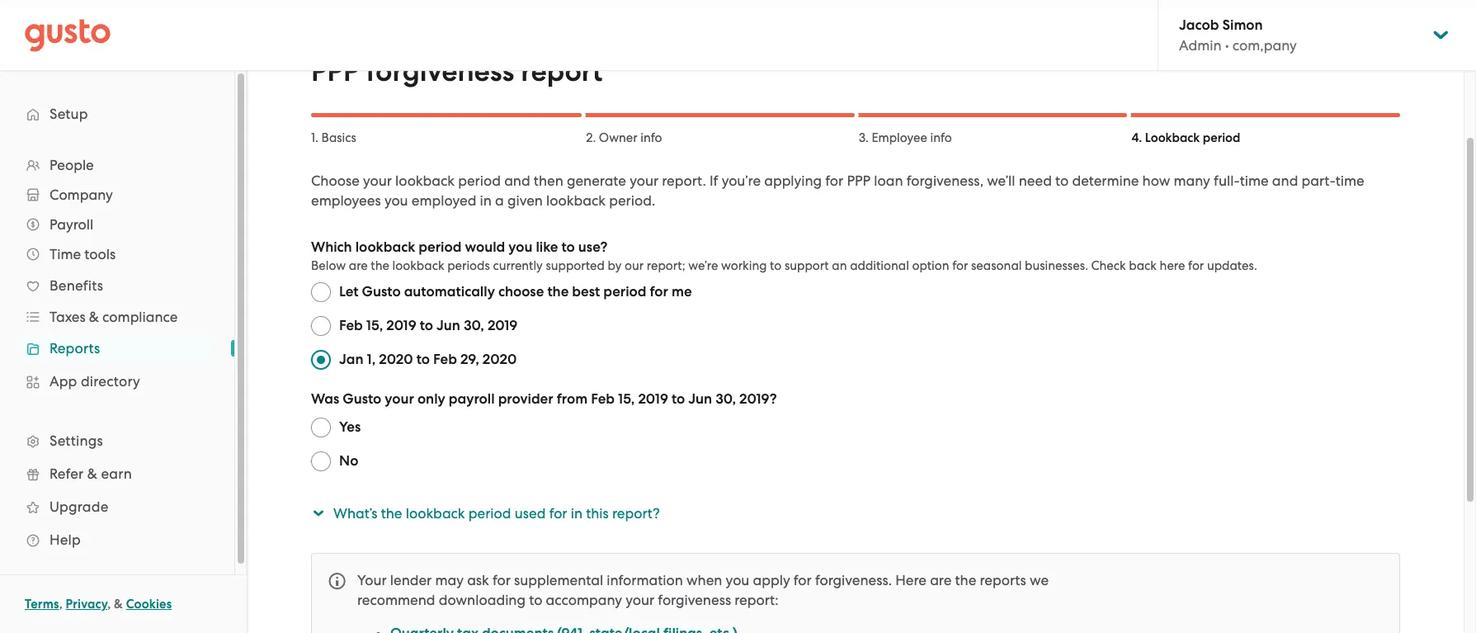 Task type: vqa. For each thing, say whether or not it's contained in the screenshot.
we're
yes



Task type: describe. For each thing, give the bounding box(es) containing it.
me
[[672, 283, 692, 300]]

settings
[[50, 433, 103, 449]]

for right option
[[953, 258, 969, 273]]

the left best
[[548, 283, 569, 300]]

to up supported
[[562, 239, 575, 256]]

employee
[[872, 130, 928, 145]]

an
[[832, 258, 847, 273]]

we're
[[689, 258, 718, 273]]

like
[[536, 239, 558, 256]]

1,
[[367, 351, 376, 368]]

you inside choose your lookback period and then generate your report. if you're applying for ppp loan forgiveness, we'll need to determine how many full-time and part-time employees you employed in a given lookback period.
[[385, 192, 408, 209]]

1 2020 from the left
[[379, 351, 413, 368]]

app
[[50, 373, 77, 390]]

setup link
[[17, 99, 218, 129]]

seasonal
[[972, 258, 1022, 273]]

supported
[[546, 258, 605, 273]]

to left 2019?
[[672, 390, 685, 408]]

1 horizontal spatial 2019
[[488, 317, 518, 334]]

let gusto automatically choose the best period for me
[[339, 283, 692, 300]]

here
[[1160, 258, 1186, 273]]

taxes & compliance button
[[17, 302, 218, 332]]

Yes radio
[[311, 418, 331, 437]]

No radio
[[311, 451, 331, 471]]

your
[[357, 572, 387, 589]]

below
[[311, 258, 346, 273]]

1 vertical spatial jun
[[689, 390, 712, 408]]

for right here
[[1189, 258, 1204, 273]]

jan 1, 2020 to feb 29, 2020
[[339, 351, 517, 368]]

2 vertical spatial feb
[[591, 390, 615, 408]]

com,pany
[[1233, 37, 1297, 54]]

many
[[1174, 173, 1211, 189]]

2 , from the left
[[107, 597, 111, 612]]

back
[[1129, 258, 1157, 273]]

cookies button
[[126, 594, 172, 614]]

your up employees
[[363, 173, 392, 189]]

time tools button
[[17, 239, 218, 269]]

compliance
[[102, 309, 178, 325]]

lookback up employed
[[395, 173, 455, 189]]

people button
[[17, 150, 218, 180]]

apply
[[753, 572, 790, 589]]

in inside choose your lookback period and then generate your report. if you're applying for ppp loan forgiveness, we'll need to determine how many full-time and part-time employees you employed in a given lookback period.
[[480, 192, 492, 209]]

1 , from the left
[[59, 597, 63, 612]]

time
[[50, 246, 81, 262]]

we
[[1030, 572, 1049, 589]]

gusto navigation element
[[0, 71, 234, 583]]

people
[[50, 157, 94, 173]]

directory
[[81, 373, 140, 390]]

owner info
[[599, 130, 662, 145]]

Feb 15, 2019 to Jun 30, 2019 radio
[[311, 316, 331, 336]]

your left only
[[385, 390, 414, 408]]

company button
[[17, 180, 218, 210]]

gusto for let
[[362, 283, 401, 300]]

provider
[[498, 390, 554, 408]]

forgiveness inside your lender may ask for supplemental information when you apply for forgiveness. here are the reports we recommend downloading to accompany your forgiveness report:
[[658, 592, 731, 608]]

•
[[1226, 37, 1230, 54]]

report
[[521, 54, 603, 88]]

periods
[[447, 258, 490, 273]]

arrow right image
[[308, 506, 328, 520]]

payroll button
[[17, 210, 218, 239]]

check
[[1092, 258, 1126, 273]]

used
[[515, 505, 546, 522]]

reports
[[50, 340, 100, 357]]

earn
[[101, 466, 132, 482]]

0 vertical spatial forgiveness
[[366, 54, 514, 88]]

lookback right the "which"
[[356, 239, 415, 256]]

period down our
[[604, 283, 647, 300]]

employed
[[412, 192, 477, 209]]

your lender may ask for supplemental information when you apply for forgiveness. here are the reports we recommend downloading to accompany your forgiveness report:
[[357, 572, 1049, 608]]

lookback inside tab
[[406, 505, 465, 522]]

0 horizontal spatial 15,
[[366, 317, 383, 334]]

for left the me
[[650, 283, 669, 300]]

refer & earn link
[[17, 459, 218, 489]]

in inside tab
[[571, 505, 583, 522]]

downloading
[[439, 592, 526, 608]]

jacob simon admin • com,pany
[[1180, 17, 1297, 54]]

we'll
[[987, 173, 1016, 189]]

additional
[[850, 258, 909, 273]]

part-
[[1302, 173, 1336, 189]]

upgrade
[[50, 499, 109, 515]]

report:
[[735, 592, 779, 608]]

lookback period
[[1146, 130, 1241, 145]]

period.
[[609, 192, 656, 209]]

reports
[[980, 572, 1027, 589]]

home image
[[25, 19, 111, 52]]

report;
[[647, 258, 686, 273]]

terms link
[[25, 597, 59, 612]]

report?
[[612, 505, 660, 522]]

1 and from the left
[[504, 173, 530, 189]]

what's the lookback period used for in this report?
[[333, 505, 660, 522]]

given
[[508, 192, 543, 209]]

are inside which lookback period would you like to use? below are the lookback periods currently supported by our report; we're working to support an additional option for seasonal businesses. check back here for updates.
[[349, 258, 368, 273]]

the inside your lender may ask for supplemental information when you apply for forgiveness. here are the reports we recommend downloading to accompany your forgiveness report:
[[955, 572, 977, 589]]

cookies
[[126, 597, 172, 612]]

forgiveness.
[[815, 572, 892, 589]]

report.
[[662, 173, 706, 189]]

taxes
[[50, 309, 86, 325]]

information
[[607, 572, 683, 589]]

time tools
[[50, 246, 116, 262]]

period up full- in the right top of the page
[[1203, 130, 1241, 145]]

0 vertical spatial jun
[[437, 317, 461, 334]]

lookback up automatically
[[393, 258, 444, 273]]

1 vertical spatial 15,
[[618, 390, 635, 408]]

support
[[785, 258, 829, 273]]

if
[[710, 173, 718, 189]]

let
[[339, 283, 359, 300]]

reports link
[[17, 333, 218, 363]]

simon
[[1223, 17, 1263, 34]]

employee info
[[872, 130, 952, 145]]

choose your lookback period and then generate your report. if you're applying for ppp loan forgiveness, we'll need to determine how many full-time and part-time employees you employed in a given lookback period.
[[311, 173, 1365, 209]]

company
[[50, 187, 113, 203]]



Task type: locate. For each thing, give the bounding box(es) containing it.
0 horizontal spatial time
[[1240, 173, 1269, 189]]

0 vertical spatial ppp
[[311, 54, 359, 88]]

2 and from the left
[[1273, 173, 1299, 189]]

1 horizontal spatial feb
[[433, 351, 457, 368]]

for
[[826, 173, 844, 189], [953, 258, 969, 273], [1189, 258, 1204, 273], [650, 283, 669, 300], [549, 505, 567, 522], [493, 572, 511, 589], [794, 572, 812, 589]]

lookback
[[395, 173, 455, 189], [547, 192, 606, 209], [356, 239, 415, 256], [393, 258, 444, 273], [406, 505, 465, 522]]

need
[[1019, 173, 1052, 189]]

1 vertical spatial feb
[[433, 351, 457, 368]]

for inside choose your lookback period and then generate your report. if you're applying for ppp loan forgiveness, we'll need to determine how many full-time and part-time employees you employed in a given lookback period.
[[826, 173, 844, 189]]

feb left 29,
[[433, 351, 457, 368]]

, left privacy link at the left of page
[[59, 597, 63, 612]]

2019 up jan 1, 2020 to feb 29, 2020
[[386, 317, 417, 334]]

feb right the feb 15, 2019 to jun 30, 2019 radio
[[339, 317, 363, 334]]

lookback down generate
[[547, 192, 606, 209]]

0 horizontal spatial 2019
[[386, 317, 417, 334]]

are inside your lender may ask for supplemental information when you apply for forgiveness. here are the reports we recommend downloading to accompany your forgiveness report:
[[930, 572, 952, 589]]

period inside choose your lookback period and then generate your report. if you're applying for ppp loan forgiveness, we'll need to determine how many full-time and part-time employees you employed in a given lookback period.
[[458, 173, 501, 189]]

period up a at the left of the page
[[458, 173, 501, 189]]

the right below
[[371, 258, 390, 273]]

1 vertical spatial gusto
[[343, 390, 382, 408]]

2019 down the let gusto automatically choose the best period for me
[[488, 317, 518, 334]]

0 vertical spatial feb
[[339, 317, 363, 334]]

& right taxes
[[89, 309, 99, 325]]

no
[[339, 452, 358, 470]]

your inside your lender may ask for supplemental information when you apply for forgiveness. here are the reports we recommend downloading to accompany your forgiveness report:
[[626, 592, 655, 608]]

1 vertical spatial &
[[87, 466, 97, 482]]

2 vertical spatial you
[[726, 572, 750, 589]]

2019
[[386, 317, 417, 334], [488, 317, 518, 334], [638, 390, 668, 408]]

2 horizontal spatial feb
[[591, 390, 615, 408]]

1 vertical spatial 30,
[[716, 390, 736, 408]]

& left cookies
[[114, 597, 123, 612]]

updates.
[[1207, 258, 1258, 273]]

payroll
[[50, 216, 93, 233]]

1 horizontal spatial are
[[930, 572, 952, 589]]

29,
[[461, 351, 479, 368]]

gusto
[[362, 283, 401, 300], [343, 390, 382, 408]]

info for employee info
[[931, 130, 952, 145]]

the inside which lookback period would you like to use? below are the lookback periods currently supported by our report; we're working to support an additional option for seasonal businesses. check back here for updates.
[[371, 258, 390, 273]]

2 info from the left
[[931, 130, 952, 145]]

1 time from the left
[[1240, 173, 1269, 189]]

terms
[[25, 597, 59, 612]]

to down feb 15, 2019 to jun 30, 2019
[[417, 351, 430, 368]]

what's the lookback period used for in this report? tab
[[308, 494, 1401, 533]]

are up let
[[349, 258, 368, 273]]

choose
[[498, 283, 544, 300]]

which
[[311, 239, 352, 256]]

0 vertical spatial gusto
[[362, 283, 401, 300]]

, left cookies
[[107, 597, 111, 612]]

taxes & compliance
[[50, 309, 178, 325]]

jun left 2019?
[[689, 390, 712, 408]]

0 vertical spatial in
[[480, 192, 492, 209]]

the right what's
[[381, 505, 402, 522]]

privacy
[[66, 597, 107, 612]]

info right 'employee' on the right top of page
[[931, 130, 952, 145]]

2 vertical spatial &
[[114, 597, 123, 612]]

in left this
[[571, 505, 583, 522]]

1 horizontal spatial 2020
[[483, 351, 517, 368]]

for right used
[[549, 505, 567, 522]]

& left "earn"
[[87, 466, 97, 482]]

benefits
[[50, 277, 103, 294]]

forgiveness,
[[907, 173, 984, 189]]

this
[[586, 505, 609, 522]]

app directory link
[[17, 366, 218, 396]]

2 2020 from the left
[[483, 351, 517, 368]]

1 info from the left
[[641, 130, 662, 145]]

& for compliance
[[89, 309, 99, 325]]

benefits link
[[17, 271, 218, 300]]

to inside choose your lookback period and then generate your report. if you're applying for ppp loan forgiveness, we'll need to determine how many full-time and part-time employees you employed in a given lookback period.
[[1056, 173, 1069, 189]]

Jan 1, 2020 to Feb 29, 2020 radio
[[311, 350, 331, 370]]

period inside tab
[[469, 505, 511, 522]]

1 vertical spatial are
[[930, 572, 952, 589]]

admin
[[1180, 37, 1222, 54]]

0 horizontal spatial you
[[385, 192, 408, 209]]

your lender may ask for supplemental information when you apply for forgiveness. here are the reports we recommend downloading to accompany your forgiveness report: alert
[[311, 553, 1401, 633]]

period up periods
[[419, 239, 462, 256]]

& for earn
[[87, 466, 97, 482]]

your down information
[[626, 592, 655, 608]]

to right need
[[1056, 173, 1069, 189]]

0 vertical spatial 30,
[[464, 317, 484, 334]]

help link
[[17, 525, 218, 555]]

1 horizontal spatial forgiveness
[[658, 592, 731, 608]]

setup
[[50, 106, 88, 122]]

your up period.
[[630, 173, 659, 189]]

1 horizontal spatial ,
[[107, 597, 111, 612]]

1 horizontal spatial ppp
[[847, 173, 871, 189]]

list
[[0, 150, 234, 556]]

you up currently at left top
[[509, 239, 533, 256]]

info right owner
[[641, 130, 662, 145]]

gusto for was
[[343, 390, 382, 408]]

15, up 1, at bottom
[[366, 317, 383, 334]]

0 vertical spatial 15,
[[366, 317, 383, 334]]

lender
[[390, 572, 432, 589]]

1 horizontal spatial info
[[931, 130, 952, 145]]

gusto up yes on the bottom of page
[[343, 390, 382, 408]]

to left support
[[770, 258, 782, 273]]

jacob
[[1180, 17, 1219, 34]]

applying
[[764, 173, 822, 189]]

1 horizontal spatial 30,
[[716, 390, 736, 408]]

upgrade link
[[17, 492, 218, 522]]

the left reports
[[955, 572, 977, 589]]

1 horizontal spatial jun
[[689, 390, 712, 408]]

list containing people
[[0, 150, 234, 556]]

recommend
[[357, 592, 435, 608]]

0 vertical spatial &
[[89, 309, 99, 325]]

choose
[[311, 173, 360, 189]]

1 vertical spatial forgiveness
[[658, 592, 731, 608]]

use?
[[578, 239, 608, 256]]

for inside tab
[[549, 505, 567, 522]]

in left a at the left of the page
[[480, 192, 492, 209]]

yes
[[339, 418, 361, 436]]

15,
[[366, 317, 383, 334], [618, 390, 635, 408]]

period
[[1203, 130, 1241, 145], [458, 173, 501, 189], [419, 239, 462, 256], [604, 283, 647, 300], [469, 505, 511, 522]]

0 vertical spatial are
[[349, 258, 368, 273]]

working
[[721, 258, 767, 273]]

you up report:
[[726, 572, 750, 589]]

2 time from the left
[[1336, 173, 1365, 189]]

to up jan 1, 2020 to feb 29, 2020
[[420, 317, 433, 334]]

0 horizontal spatial are
[[349, 258, 368, 273]]

and
[[504, 173, 530, 189], [1273, 173, 1299, 189]]

and left the part-
[[1273, 173, 1299, 189]]

to inside your lender may ask for supplemental information when you apply for forgiveness. here are the reports we recommend downloading to accompany your forgiveness report:
[[529, 592, 543, 608]]

best
[[572, 283, 600, 300]]

1 vertical spatial ppp
[[847, 173, 871, 189]]

jun
[[437, 317, 461, 334], [689, 390, 712, 408]]

1 horizontal spatial 15,
[[618, 390, 635, 408]]

feb right from
[[591, 390, 615, 408]]

time
[[1240, 173, 1269, 189], [1336, 173, 1365, 189]]

0 horizontal spatial ,
[[59, 597, 63, 612]]

currently
[[493, 258, 543, 273]]

for right 'applying'
[[826, 173, 844, 189]]

would
[[465, 239, 505, 256]]

1 horizontal spatial in
[[571, 505, 583, 522]]

you left employed
[[385, 192, 408, 209]]

you inside which lookback period would you like to use? below are the lookback periods currently supported by our report; we're working to support an additional option for seasonal businesses. check back here for updates.
[[509, 239, 533, 256]]

determine
[[1073, 173, 1139, 189]]

30, left 2019?
[[716, 390, 736, 408]]

ppp forgiveness report
[[311, 54, 603, 88]]

0 horizontal spatial 30,
[[464, 317, 484, 334]]

2019?
[[740, 390, 777, 408]]

Let Gusto automatically choose the best period for me radio
[[311, 282, 331, 302]]

from
[[557, 390, 588, 408]]

then
[[534, 173, 564, 189]]

& inside dropdown button
[[89, 309, 99, 325]]

to down supplemental
[[529, 592, 543, 608]]

0 horizontal spatial feb
[[339, 317, 363, 334]]

ppp up basics on the left of the page
[[311, 54, 359, 88]]

payroll
[[449, 390, 495, 408]]

jan
[[339, 351, 364, 368]]

ppp left loan
[[847, 173, 871, 189]]

2 horizontal spatial you
[[726, 572, 750, 589]]

30, up 29,
[[464, 317, 484, 334]]

period left used
[[469, 505, 511, 522]]

ppp
[[311, 54, 359, 88], [847, 173, 871, 189]]

0 horizontal spatial 2020
[[379, 351, 413, 368]]

2019 right from
[[638, 390, 668, 408]]

ppp inside choose your lookback period and then generate your report. if you're applying for ppp loan forgiveness, we'll need to determine how many full-time and part-time employees you employed in a given lookback period.
[[847, 173, 871, 189]]

0 vertical spatial you
[[385, 192, 408, 209]]

when
[[687, 572, 723, 589]]

0 horizontal spatial info
[[641, 130, 662, 145]]

0 horizontal spatial forgiveness
[[366, 54, 514, 88]]

2020 right 1, at bottom
[[379, 351, 413, 368]]

refer & earn
[[50, 466, 132, 482]]

and up given
[[504, 173, 530, 189]]

loan
[[874, 173, 903, 189]]

&
[[89, 309, 99, 325], [87, 466, 97, 482], [114, 597, 123, 612]]

accompany
[[546, 592, 622, 608]]

1 vertical spatial in
[[571, 505, 583, 522]]

which lookback period would you like to use? below are the lookback periods currently supported by our report; we're working to support an additional option for seasonal businesses. check back here for updates.
[[311, 239, 1258, 273]]

you inside your lender may ask for supplemental information when you apply for forgiveness. here are the reports we recommend downloading to accompany your forgiveness report:
[[726, 572, 750, 589]]

are right here
[[930, 572, 952, 589]]

1 vertical spatial you
[[509, 239, 533, 256]]

settings link
[[17, 426, 218, 456]]

the
[[371, 258, 390, 273], [548, 283, 569, 300], [381, 505, 402, 522], [955, 572, 977, 589]]

1 horizontal spatial and
[[1273, 173, 1299, 189]]

2020 right 29,
[[483, 351, 517, 368]]

2 horizontal spatial 2019
[[638, 390, 668, 408]]

gusto right let
[[362, 283, 401, 300]]

was gusto your only payroll provider from feb 15, 2019 to jun 30, 2019?
[[311, 390, 777, 408]]

1 horizontal spatial time
[[1336, 173, 1365, 189]]

for right apply
[[794, 572, 812, 589]]

15, right from
[[618, 390, 635, 408]]

lookback up may
[[406, 505, 465, 522]]

help
[[50, 532, 81, 548]]

0 horizontal spatial in
[[480, 192, 492, 209]]

info for owner info
[[641, 130, 662, 145]]

0 horizontal spatial jun
[[437, 317, 461, 334]]

1 horizontal spatial you
[[509, 239, 533, 256]]

period inside which lookback period would you like to use? below are the lookback periods currently supported by our report; we're working to support an additional option for seasonal businesses. check back here for updates.
[[419, 239, 462, 256]]

how
[[1143, 173, 1171, 189]]

jun down automatically
[[437, 317, 461, 334]]

0 horizontal spatial ppp
[[311, 54, 359, 88]]

forgiveness
[[366, 54, 514, 88], [658, 592, 731, 608]]

for right ask
[[493, 572, 511, 589]]

the inside tab
[[381, 505, 402, 522]]

our
[[625, 258, 644, 273]]

a
[[495, 192, 504, 209]]

option
[[912, 258, 950, 273]]

employees
[[311, 192, 381, 209]]

0 horizontal spatial and
[[504, 173, 530, 189]]

was
[[311, 390, 339, 408]]



